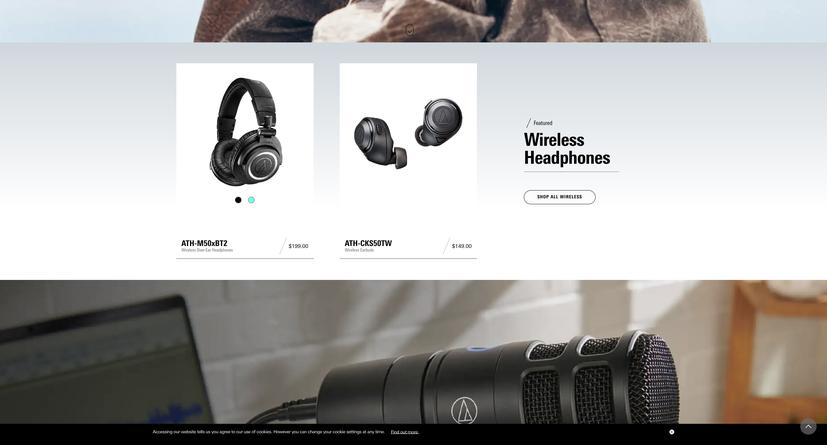 Task type: locate. For each thing, give the bounding box(es) containing it.
find out more.
[[391, 429, 419, 434]]

wireless for cks50tw
[[345, 247, 360, 253]]

our right the to
[[237, 429, 243, 434]]

find out more. link
[[386, 427, 424, 437]]

cross image
[[671, 431, 673, 433]]

1 divider line image from the left
[[278, 238, 289, 254]]

you
[[212, 429, 219, 434], [292, 429, 299, 434]]

settings
[[347, 429, 362, 434]]

wireless down featured on the right of page
[[524, 129, 585, 150]]

our left website
[[174, 429, 180, 434]]

you left 'can'
[[292, 429, 299, 434]]

wireless
[[524, 129, 585, 150], [561, 194, 583, 200], [182, 247, 196, 253], [345, 247, 360, 253]]

accessing our website tells us you agree to our use of cookies. however you can change your cookie settings at any time.
[[153, 429, 386, 434]]

can
[[300, 429, 307, 434]]

wireless inside ath-m50xbt2 wireless over-ear headphones
[[182, 247, 196, 253]]

1 horizontal spatial our
[[237, 429, 243, 434]]

0 horizontal spatial headphones
[[212, 247, 233, 253]]

you right us
[[212, 429, 219, 434]]

arrow up image
[[806, 424, 812, 429]]

ath- inside ath-cks50tw wireless earbuds
[[345, 238, 361, 248]]

m50xbt2
[[197, 238, 228, 248]]

0 horizontal spatial divider line image
[[278, 238, 289, 254]]

divider line image
[[278, 238, 289, 254], [441, 238, 453, 254]]

1 you from the left
[[212, 429, 219, 434]]

ath-cks50tw wireless earbuds
[[345, 238, 392, 253]]

ath-m50xbt2 wireless over-ear headphones image
[[182, 68, 309, 195]]

wireless left earbuds at the bottom left
[[345, 247, 360, 253]]

us
[[206, 429, 210, 434]]

1 horizontal spatial ath-
[[345, 238, 361, 248]]

however
[[274, 429, 291, 434]]

shop all wireless button
[[524, 190, 596, 204]]

$149.00
[[453, 243, 472, 249]]

change
[[308, 429, 322, 434]]

ath- inside ath-m50xbt2 wireless over-ear headphones
[[182, 238, 197, 248]]

0 horizontal spatial ath-
[[182, 238, 197, 248]]

to
[[232, 429, 235, 434]]

1 horizontal spatial divider line image
[[441, 238, 453, 254]]

use
[[244, 429, 251, 434]]

1 horizontal spatial you
[[292, 429, 299, 434]]

1 our from the left
[[174, 429, 180, 434]]

at
[[363, 429, 367, 434]]

0 vertical spatial headphones
[[524, 147, 611, 168]]

wireless inside ath-cks50tw wireless earbuds
[[345, 247, 360, 253]]

headphones
[[524, 147, 611, 168], [212, 247, 233, 253]]

featured
[[534, 119, 553, 127]]

your
[[323, 429, 332, 434]]

wireless inside button
[[561, 194, 583, 200]]

option group
[[182, 197, 309, 203]]

1 vertical spatial headphones
[[212, 247, 233, 253]]

more.
[[408, 429, 419, 434]]

our
[[174, 429, 180, 434], [237, 429, 243, 434]]

over-
[[197, 247, 206, 253]]

2 divider line image from the left
[[441, 238, 453, 254]]

$199.00
[[289, 243, 309, 249]]

ath-
[[182, 238, 197, 248], [345, 238, 361, 248]]

2 ath- from the left
[[345, 238, 361, 248]]

0 horizontal spatial you
[[212, 429, 219, 434]]

divider line image for ath-cks50tw
[[441, 238, 453, 254]]

ear
[[206, 247, 211, 253]]

agree
[[220, 429, 230, 434]]

wireless left over-
[[182, 247, 196, 253]]

dancer yurinasia listening to ath-cks50tw wireless earbuds image
[[0, 0, 828, 42]]

1 ath- from the left
[[182, 238, 197, 248]]

any
[[368, 429, 375, 434]]

wireless for m50xbt2
[[182, 247, 196, 253]]

wireless right all
[[561, 194, 583, 200]]

0 horizontal spatial our
[[174, 429, 180, 434]]

find
[[391, 429, 400, 434]]



Task type: vqa. For each thing, say whether or not it's contained in the screenshot.
Headphones to the bottom
yes



Task type: describe. For each thing, give the bounding box(es) containing it.
cookie
[[333, 429, 346, 434]]

ath-m50xbt2 wireless over-ear headphones
[[182, 238, 233, 253]]

website
[[181, 429, 196, 434]]

wireless for all
[[561, 194, 583, 200]]

2 you from the left
[[292, 429, 299, 434]]

cookies.
[[257, 429, 273, 434]]

cks50tw
[[361, 238, 392, 248]]

shop all wireless link
[[524, 190, 596, 204]]

of
[[252, 429, 256, 434]]

shop all wireless
[[538, 194, 583, 200]]

ath cks50tw image
[[345, 68, 472, 195]]

divider line image for ath-m50xbt2
[[278, 238, 289, 254]]

tells
[[197, 429, 205, 434]]

at2040usb hypercardioid dynamic usb microphone image
[[0, 280, 828, 445]]

headphones inside ath-m50xbt2 wireless over-ear headphones
[[212, 247, 233, 253]]

2 our from the left
[[237, 429, 243, 434]]

wireless inside wireless headphones
[[524, 129, 585, 150]]

ath- for cks50tw
[[345, 238, 361, 248]]

ath- for m50xbt2
[[182, 238, 197, 248]]

out
[[401, 429, 407, 434]]

time.
[[376, 429, 385, 434]]

1 horizontal spatial headphones
[[524, 147, 611, 168]]

shop
[[538, 194, 550, 200]]

wireless headphones
[[524, 129, 611, 168]]

all
[[551, 194, 559, 200]]

accessing
[[153, 429, 173, 434]]

earbuds
[[361, 247, 374, 253]]



